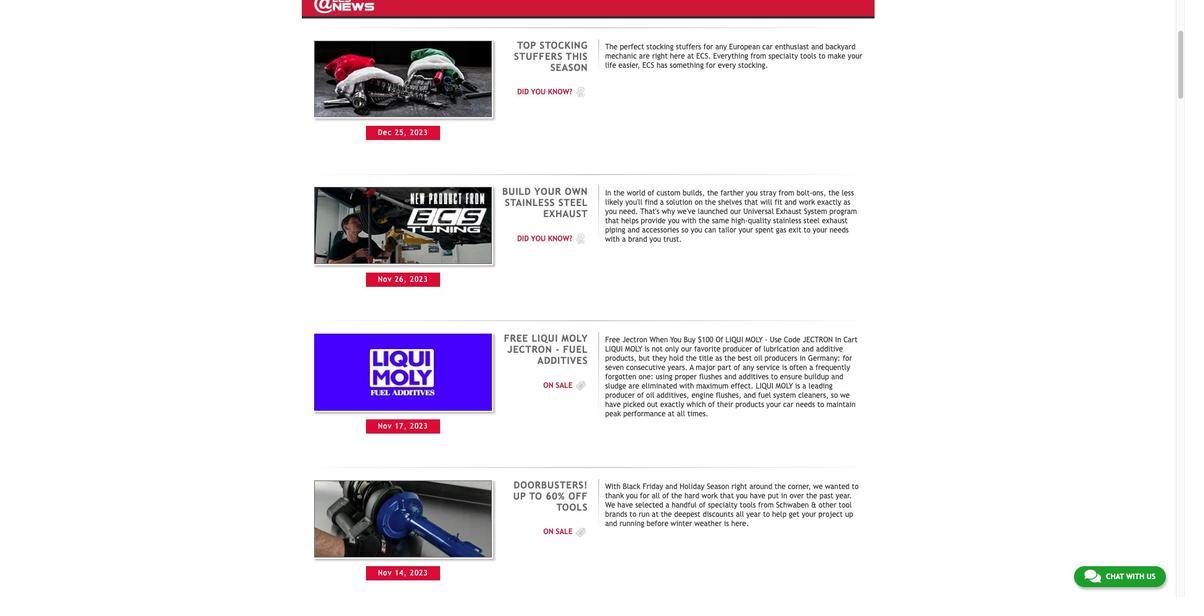 Task type: describe. For each thing, give the bounding box(es) containing it.
nov 26, 2023 link
[[313, 186, 493, 287]]

black
[[623, 483, 641, 492]]

you for season
[[531, 88, 546, 96]]

brands
[[605, 511, 627, 519]]

quality
[[748, 217, 771, 226]]

system
[[804, 208, 827, 216]]

over
[[790, 492, 804, 501]]

likely
[[605, 198, 623, 207]]

of down best
[[734, 364, 741, 372]]

past
[[820, 492, 834, 501]]

is down producers
[[782, 364, 787, 372]]

peak
[[605, 410, 621, 419]]

forgotten
[[605, 373, 637, 382]]

moly up system
[[776, 382, 793, 391]]

nov 14, 2023
[[378, 569, 428, 578]]

why
[[662, 208, 675, 216]]

you down why
[[668, 217, 680, 226]]

exactly inside free jectron when you buy $100 of liqui moly - use code jectron in cart liqui moly is not only our favorite producer of lubrication and additive products, but they hold the title as the best oil producers in germany: for seven consecutive years.  a major part of any service is often a frequently forgotten one: using proper flushes and additives to ensure buildup and sludge are eliminated with maximum effect.   liqui moly is a leading producer of oil additives, engine flushes, and fuel system cleaners, so we have picked out exactly which of their products your car needs to maintain peak performance at all times.
[[660, 401, 684, 409]]

and down part
[[725, 373, 737, 382]]

nov 14, 2023 link
[[313, 480, 493, 581]]

as inside free jectron when you buy $100 of liqui moly - use code jectron in cart liqui moly is not only our favorite producer of lubrication and additive products, but they hold the title as the best oil producers in germany: for seven consecutive years.  a major part of any service is often a frequently forgotten one: using proper flushes and additives to ensure buildup and sludge are eliminated with maximum effect.   liqui moly is a leading producer of oil additives, engine flushes, and fuel system cleaners, so we have picked out exactly which of their products your car needs to maintain peak performance at all times.
[[716, 355, 722, 363]]

tools inside the perfect stocking stuffers for any european car enthusiast and backyard mechanic are right here at ecs.   everything from specialty tools to make your life easier, ecs has something for every stocking.
[[800, 52, 817, 60]]

code
[[784, 336, 801, 345]]

with down we've
[[682, 217, 697, 226]]

&
[[811, 501, 817, 510]]

same
[[712, 217, 729, 226]]

liqui up fuel
[[756, 382, 774, 391]]

this
[[566, 50, 588, 61]]

2 vertical spatial have
[[618, 501, 633, 510]]

1 vertical spatial oil
[[646, 392, 655, 400]]

fuel
[[563, 344, 588, 355]]

nov for free liqui moly jectron - fuel additives
[[378, 422, 392, 431]]

launched
[[698, 208, 728, 216]]

high-
[[731, 217, 748, 226]]

deepest
[[674, 511, 701, 519]]

less
[[842, 189, 854, 198]]

we've
[[677, 208, 696, 216]]

proper
[[675, 373, 697, 382]]

flushes
[[699, 373, 722, 382]]

work inside with black friday and holiday season right around the corner, we wanted to thank you for all of the hard work that you have put in over the past year. we have selected a handful of specialty tools from schwaben & other tool brands to run at the deepest discounts all year to help get your project up and running before winter weather is here.
[[702, 492, 718, 501]]

from inside with black friday and holiday season right around the corner, we wanted to thank you for all of the hard work that you have put in over the past year. we have selected a handful of specialty tools from schwaben & other tool brands to run at the deepest discounts all year to help get your project up and running before winter weather is here.
[[758, 501, 774, 510]]

engine
[[692, 392, 714, 400]]

can
[[705, 226, 716, 235]]

your down steel
[[813, 226, 828, 235]]

tailor
[[719, 226, 737, 235]]

0 vertical spatial that
[[744, 198, 758, 207]]

and right fit
[[785, 198, 797, 207]]

from inside the perfect stocking stuffers for any european car enthusiast and backyard mechanic are right here at ecs.   everything from specialty tools to make your life easier, ecs has something for every stocking.
[[751, 52, 766, 60]]

nov 26, 2023
[[378, 275, 428, 284]]

and up products
[[744, 392, 756, 400]]

jectron inside free liqui moly jectron - fuel additives
[[508, 344, 552, 355]]

winter
[[671, 520, 692, 529]]

specialty inside with black friday and holiday season right around the corner, we wanted to thank you for all of the hard work that you have put in over the past year. we have selected a handful of specialty tools from schwaben & other tool brands to run at the deepest discounts all year to help get your project up and running before winter weather is here.
[[708, 501, 738, 510]]

hold
[[669, 355, 684, 363]]

know? for season
[[548, 88, 573, 96]]

enthusiast
[[775, 42, 809, 51]]

and right friday
[[666, 483, 678, 492]]

moly down jectron
[[625, 345, 642, 354]]

program
[[830, 208, 857, 216]]

with left us
[[1126, 573, 1145, 582]]

60%
[[546, 491, 565, 502]]

your inside free jectron when you buy $100 of liqui moly - use code jectron in cart liqui moly is not only our favorite producer of lubrication and additive products, but they hold the title as the best oil producers in germany: for seven consecutive years.  a major part of any service is often a frequently forgotten one: using proper flushes and additives to ensure buildup and sludge are eliminated with maximum effect.   liqui moly is a leading producer of oil additives, engine flushes, and fuel system cleaners, so we have picked out exactly which of their products your car needs to maintain peak performance at all times.
[[767, 401, 781, 409]]

eliminated
[[642, 382, 677, 391]]

exit
[[789, 226, 802, 235]]

0 horizontal spatial that
[[605, 217, 619, 226]]

nov 17, 2023
[[378, 422, 428, 431]]

provide
[[641, 217, 666, 226]]

everything
[[713, 52, 748, 60]]

handful
[[672, 501, 697, 510]]

piping
[[605, 226, 626, 235]]

ecs.
[[696, 52, 711, 60]]

sale for tools
[[556, 528, 573, 537]]

sale for fuel
[[556, 381, 573, 390]]

did for top stocking stuffers this season
[[517, 88, 529, 96]]

our inside in the world of custom builds, the farther you stray from bolt-ons, the less likely you'll find a solution on the shelves that will fit and work exactly as you need.   that's why we've launched our universal exhaust system program that helps provide you with the same high-quality stainless steel exhaust piping and accessories so you can tailor your spent gas exit to your needs with a brand you trust.
[[730, 208, 741, 216]]

1 image
[[573, 527, 588, 539]]

to down cleaners,
[[817, 401, 824, 409]]

doorbusters!
[[514, 480, 588, 491]]

mechanic
[[605, 52, 637, 60]]

- inside free liqui moly jectron - fuel additives
[[556, 344, 560, 355]]

to left help
[[763, 511, 770, 519]]

year
[[746, 511, 761, 519]]

project
[[819, 511, 843, 519]]

we inside free jectron when you buy $100 of liqui moly - use code jectron in cart liqui moly is not only our favorite producer of lubrication and additive products, but they hold the title as the best oil producers in germany: for seven consecutive years.  a major part of any service is often a frequently forgotten one: using proper flushes and additives to ensure buildup and sludge are eliminated with maximum effect.   liqui moly is a leading producer of oil additives, engine flushes, and fuel system cleaners, so we have picked out exactly which of their products your car needs to maintain peak performance at all times.
[[840, 392, 850, 400]]

a down piping
[[622, 235, 626, 244]]

around
[[750, 483, 773, 492]]

are inside free jectron when you buy $100 of liqui moly - use code jectron in cart liqui moly is not only our favorite producer of lubrication and additive products, but they hold the title as the best oil producers in germany: for seven consecutive years.  a major part of any service is often a frequently forgotten one: using proper flushes and additives to ensure buildup and sludge are eliminated with maximum effect.   liqui moly is a leading producer of oil additives, engine flushes, and fuel system cleaners, so we have picked out exactly which of their products your car needs to maintain peak performance at all times.
[[629, 382, 639, 391]]

work inside in the world of custom builds, the farther you stray from bolt-ons, the less likely you'll find a solution on the shelves that will fit and work exactly as you need.   that's why we've launched our universal exhaust system program that helps provide you with the same high-quality stainless steel exhaust piping and accessories so you can tailor your spent gas exit to your needs with a brand you trust.
[[799, 198, 815, 207]]

free liqui moly jectron - fuel additives
[[504, 333, 588, 366]]

you inside free jectron when you buy $100 of liqui moly - use code jectron in cart liqui moly is not only our favorite producer of lubrication and additive products, but they hold the title as the best oil producers in germany: for seven consecutive years.  a major part of any service is often a frequently forgotten one: using proper flushes and additives to ensure buildup and sludge are eliminated with maximum effect.   liqui moly is a leading producer of oil additives, engine flushes, and fuel system cleaners, so we have picked out exactly which of their products your car needs to maintain peak performance at all times.
[[670, 336, 682, 345]]

have inside free jectron when you buy $100 of liqui moly - use code jectron in cart liqui moly is not only our favorite producer of lubrication and additive products, but they hold the title as the best oil producers in germany: for seven consecutive years.  a major part of any service is often a frequently forgotten one: using proper flushes and additives to ensure buildup and sludge are eliminated with maximum effect.   liqui moly is a leading producer of oil additives, engine flushes, and fuel system cleaners, so we have picked out exactly which of their products your car needs to maintain peak performance at all times.
[[605, 401, 621, 409]]

liqui right of
[[726, 336, 743, 345]]

on
[[695, 198, 703, 207]]

schwaben
[[776, 501, 809, 510]]

to up running
[[630, 511, 637, 519]]

of up service
[[755, 345, 761, 354]]

a
[[690, 364, 694, 372]]

ensure
[[780, 373, 802, 382]]

free jectron when you buy $100 of liqui moly - use code jectron in cart liqui moly is not only our favorite producer of lubrication and additive products, but they hold the title as the best oil producers in germany: for seven consecutive years.  a major part of any service is often a frequently forgotten one: using proper flushes and additives to ensure buildup and sludge are eliminated with maximum effect.   liqui moly is a leading producer of oil additives, engine flushes, and fuel system cleaners, so we have picked out exactly which of their products your car needs to maintain peak performance at all times.
[[605, 336, 858, 419]]

and up germany:
[[802, 345, 814, 354]]

on for fuel
[[543, 381, 554, 390]]

6 image
[[573, 233, 588, 245]]

you down 'likely'
[[605, 208, 617, 216]]

wanted
[[825, 483, 850, 492]]

their
[[717, 401, 733, 409]]

picked
[[623, 401, 645, 409]]

right inside with black friday and holiday season right around the corner, we wanted to thank you for all of the hard work that you have put in over the past year. we have selected a handful of specialty tools from schwaben & other tool brands to run at the deepest discounts all year to help get your project up and running before winter weather is here.
[[732, 483, 747, 492]]

buy
[[684, 336, 696, 345]]

not
[[652, 345, 663, 354]]

moly inside free liqui moly jectron - fuel additives
[[562, 333, 588, 344]]

corner,
[[788, 483, 811, 492]]

you down accessories
[[650, 235, 661, 244]]

a inside with black friday and holiday season right around the corner, we wanted to thank you for all of the hard work that you have put in over the past year. we have selected a handful of specialty tools from schwaben & other tool brands to run at the deepest discounts all year to help get your project up and running before winter weather is here.
[[666, 501, 670, 510]]

part
[[718, 364, 732, 372]]

of down friday
[[662, 492, 669, 501]]

help
[[772, 511, 787, 519]]

with down piping
[[605, 235, 620, 244]]

make
[[828, 52, 846, 60]]

nov 17, 2023 link
[[313, 333, 493, 434]]

stainless
[[505, 197, 555, 208]]

your inside the perfect stocking stuffers for any european car enthusiast and backyard mechanic are right here at ecs.   everything from specialty tools to make your life easier, ecs has something for every stocking.
[[848, 52, 863, 60]]

build your own stainless steel exhaust link
[[502, 186, 588, 219]]

get
[[789, 511, 800, 519]]

we inside with black friday and holiday season right around the corner, we wanted to thank you for all of the hard work that you have put in over the past year. we have selected a handful of specialty tools from schwaben & other tool brands to run at the deepest discounts all year to help get your project up and running before winter weather is here.
[[813, 483, 823, 492]]

25,
[[395, 129, 407, 137]]

maximum
[[696, 382, 729, 391]]

thank
[[605, 492, 624, 501]]

exactly inside in the world of custom builds, the farther you stray from bolt-ons, the less likely you'll find a solution on the shelves that will fit and work exactly as you need.   that's why we've launched our universal exhaust system program that helps provide you with the same high-quality stainless steel exhaust piping and accessories so you can tailor your spent gas exit to your needs with a brand you trust.
[[817, 198, 842, 207]]

sludge
[[605, 382, 626, 391]]

season inside top stocking stuffers this season
[[551, 61, 588, 73]]

our inside free jectron when you buy $100 of liqui moly - use code jectron in cart liqui moly is not only our favorite producer of lubrication and additive products, but they hold the title as the best oil producers in germany: for seven consecutive years.  a major part of any service is often a frequently forgotten one: using proper flushes and additives to ensure buildup and sludge are eliminated with maximum effect.   liqui moly is a leading producer of oil additives, engine flushes, and fuel system cleaners, so we have picked out exactly which of their products your car needs to maintain peak performance at all times.
[[681, 345, 692, 354]]

nov for build your own stainless steel exhaust
[[378, 275, 392, 284]]

to up year.
[[852, 483, 859, 492]]

effect.
[[731, 382, 754, 391]]

14,
[[395, 569, 407, 578]]

did you know? for steel
[[517, 234, 573, 243]]

is down ensure
[[795, 382, 800, 391]]

here
[[670, 52, 685, 60]]

stray
[[760, 189, 777, 198]]

times.
[[688, 410, 709, 419]]

brand
[[628, 235, 647, 244]]

exhaust inside build your own stainless steel exhaust
[[543, 208, 588, 219]]

26,
[[395, 275, 407, 284]]

you down black
[[626, 492, 638, 501]]

to inside in the world of custom builds, the farther you stray from bolt-ons, the less likely you'll find a solution on the shelves that will fit and work exactly as you need.   that's why we've launched our universal exhaust system program that helps provide you with the same high-quality stainless steel exhaust piping and accessories so you can tailor your spent gas exit to your needs with a brand you trust.
[[804, 226, 811, 235]]

life
[[605, 61, 616, 70]]

own
[[565, 186, 588, 197]]

of down the engine
[[708, 401, 715, 409]]

moly up best
[[746, 336, 763, 345]]

off
[[569, 491, 588, 502]]

you left stray on the top right of the page
[[746, 189, 758, 198]]

liqui down the free
[[605, 345, 623, 354]]

for up the ecs.
[[704, 42, 713, 51]]

favorite
[[694, 345, 721, 354]]

your inside with black friday and holiday season right around the corner, we wanted to thank you for all of the hard work that you have put in over the past year. we have selected a handful of specialty tools from schwaben & other tool brands to run at the deepest discounts all year to help get your project up and running before winter weather is here.
[[802, 511, 816, 519]]

of up picked
[[637, 392, 644, 400]]

1 vertical spatial producer
[[605, 392, 635, 400]]

when
[[650, 336, 668, 345]]

only
[[665, 345, 679, 354]]

consecutive
[[626, 364, 665, 372]]

on for tools
[[543, 528, 554, 537]]

out
[[647, 401, 658, 409]]

a right find
[[660, 198, 664, 207]]

in the world of custom builds, the farther you stray from bolt-ons, the less likely you'll find a solution on the shelves that will fit and work exactly as you need.   that's why we've launched our universal exhaust system program that helps provide you with the same high-quality stainless steel exhaust piping and accessories so you can tailor your spent gas exit to your needs with a brand you trust.
[[605, 189, 857, 244]]

buildup
[[804, 373, 829, 382]]

of inside in the world of custom builds, the farther you stray from bolt-ons, the less likely you'll find a solution on the shelves that will fit and work exactly as you need.   that's why we've launched our universal exhaust system program that helps provide you with the same high-quality stainless steel exhaust piping and accessories so you can tailor your spent gas exit to your needs with a brand you trust.
[[648, 189, 655, 198]]

and down helps
[[628, 226, 640, 235]]

2023 for build your own stainless steel exhaust
[[410, 275, 428, 284]]

- inside free jectron when you buy $100 of liqui moly - use code jectron in cart liqui moly is not only our favorite producer of lubrication and additive products, but they hold the title as the best oil producers in germany: for seven consecutive years.  a major part of any service is often a frequently forgotten one: using proper flushes and additives to ensure buildup and sludge are eliminated with maximum effect.   liqui moly is a leading producer of oil additives, engine flushes, and fuel system cleaners, so we have picked out exactly which of their products your car needs to maintain peak performance at all times.
[[765, 336, 768, 345]]

performance
[[623, 410, 666, 419]]

to inside the perfect stocking stuffers for any european car enthusiast and backyard mechanic are right here at ecs.   everything from specialty tools to make your life easier, ecs has something for every stocking.
[[819, 52, 826, 60]]

season inside with black friday and holiday season right around the corner, we wanted to thank you for all of the hard work that you have put in over the past year. we have selected a handful of specialty tools from schwaben & other tool brands to run at the deepest discounts all year to help get your project up and running before winter weather is here.
[[707, 483, 729, 492]]

free
[[504, 333, 528, 344]]

in inside free jectron when you buy $100 of liqui moly - use code jectron in cart liqui moly is not only our favorite producer of lubrication and additive products, but they hold the title as the best oil producers in germany: for seven consecutive years.  a major part of any service is often a frequently forgotten one: using proper flushes and additives to ensure buildup and sludge are eliminated with maximum effect.   liqui moly is a leading producer of oil additives, engine flushes, and fuel system cleaners, so we have picked out exactly which of their products your car needs to maintain peak performance at all times.
[[835, 336, 841, 345]]

any inside the perfect stocking stuffers for any european car enthusiast and backyard mechanic are right here at ecs.   everything from specialty tools to make your life easier, ecs has something for every stocking.
[[715, 42, 727, 51]]

title
[[699, 355, 713, 363]]



Task type: locate. For each thing, give the bounding box(es) containing it.
and inside the perfect stocking stuffers for any european car enthusiast and backyard mechanic are right here at ecs.   everything from specialty tools to make your life easier, ecs has something for every stocking.
[[811, 42, 824, 51]]

producer down sludge
[[605, 392, 635, 400]]

that up universal
[[744, 198, 758, 207]]

1 nov from the top
[[378, 275, 392, 284]]

1 did you know? from the top
[[517, 88, 573, 96]]

1 vertical spatial nov
[[378, 422, 392, 431]]

0 vertical spatial from
[[751, 52, 766, 60]]

with down proper
[[680, 382, 694, 391]]

dec 25, 2023 link
[[313, 39, 493, 140]]

needs inside in the world of custom builds, the farther you stray from bolt-ons, the less likely you'll find a solution on the shelves that will fit and work exactly as you need.   that's why we've launched our universal exhaust system program that helps provide you with the same high-quality stainless steel exhaust piping and accessories so you can tailor your spent gas exit to your needs with a brand you trust.
[[830, 226, 849, 235]]

we up past
[[813, 483, 823, 492]]

1 vertical spatial specialty
[[708, 501, 738, 510]]

any inside free jectron when you buy $100 of liqui moly - use code jectron in cart liqui moly is not only our favorite producer of lubrication and additive products, but they hold the title as the best oil producers in germany: for seven consecutive years.  a major part of any service is often a frequently forgotten one: using proper flushes and additives to ensure buildup and sludge are eliminated with maximum effect.   liqui moly is a leading producer of oil additives, engine flushes, and fuel system cleaners, so we have picked out exactly which of their products your car needs to maintain peak performance at all times.
[[743, 364, 754, 372]]

0 vertical spatial you
[[531, 88, 546, 96]]

2 on sale from the top
[[543, 528, 573, 537]]

0 vertical spatial any
[[715, 42, 727, 51]]

as up part
[[716, 355, 722, 363]]

top stocking stuffers this season image
[[313, 39, 493, 119]]

farther
[[721, 189, 744, 198]]

2023 for top stocking stuffers this season
[[410, 129, 428, 137]]

0 vertical spatial right
[[652, 52, 668, 60]]

2 on from the top
[[543, 528, 554, 537]]

bolt-
[[797, 189, 813, 198]]

us
[[1147, 573, 1156, 582]]

1 vertical spatial from
[[779, 189, 794, 198]]

weather
[[695, 520, 722, 529]]

tool
[[839, 501, 852, 510]]

0 horizontal spatial all
[[652, 492, 660, 501]]

products,
[[605, 355, 637, 363]]

0 vertical spatial oil
[[754, 355, 763, 363]]

1 horizontal spatial our
[[730, 208, 741, 216]]

to down service
[[771, 373, 778, 382]]

are inside the perfect stocking stuffers for any european car enthusiast and backyard mechanic are right here at ecs.   everything from specialty tools to make your life easier, ecs has something for every stocking.
[[639, 52, 650, 60]]

put
[[768, 492, 779, 501]]

up
[[513, 491, 526, 502]]

you for steel
[[531, 234, 546, 243]]

a up buildup
[[810, 364, 813, 372]]

on sale for fuel
[[543, 381, 573, 390]]

additives
[[739, 373, 769, 382]]

from
[[751, 52, 766, 60], [779, 189, 794, 198], [758, 501, 774, 510]]

in up the often
[[800, 355, 806, 363]]

0 horizontal spatial in
[[781, 492, 787, 501]]

of up find
[[648, 189, 655, 198]]

using
[[656, 373, 673, 382]]

every
[[718, 61, 736, 70]]

did you know? for season
[[517, 88, 573, 96]]

doorbusters! up to 60% off tools
[[513, 480, 588, 513]]

0 vertical spatial sale
[[556, 381, 573, 390]]

of down hard
[[699, 501, 706, 510]]

car down system
[[783, 401, 794, 409]]

car right european
[[762, 42, 773, 51]]

free liqui moly jectron - fuel additives image
[[313, 333, 493, 412]]

something
[[670, 61, 704, 70]]

1 vertical spatial tools
[[740, 501, 756, 510]]

liqui inside free liqui moly jectron - fuel additives
[[532, 333, 558, 344]]

has
[[657, 61, 668, 70]]

additives
[[538, 355, 588, 366]]

1 vertical spatial needs
[[796, 401, 815, 409]]

1 vertical spatial know?
[[548, 234, 573, 243]]

they
[[652, 355, 667, 363]]

perfect
[[620, 42, 644, 51]]

0 vertical spatial needs
[[830, 226, 849, 235]]

17,
[[395, 422, 407, 431]]

2 vertical spatial all
[[736, 511, 744, 519]]

2 horizontal spatial all
[[736, 511, 744, 519]]

1 vertical spatial in
[[835, 336, 841, 345]]

builds,
[[683, 189, 705, 198]]

at inside with black friday and holiday season right around the corner, we wanted to thank you for all of the hard work that you have put in over the past year. we have selected a handful of specialty tools from schwaben & other tool brands to run at the deepest discounts all year to help get your project up and running before winter weather is here.
[[652, 511, 659, 519]]

as
[[844, 198, 851, 207], [716, 355, 722, 363]]

0 vertical spatial on sale
[[543, 381, 573, 390]]

exhaust inside in the world of custom builds, the farther you stray from bolt-ons, the less likely you'll find a solution on the shelves that will fit and work exactly as you need.   that's why we've launched our universal exhaust system program that helps provide you with the same high-quality stainless steel exhaust piping and accessories so you can tailor your spent gas exit to your needs with a brand you trust.
[[776, 208, 802, 216]]

1 vertical spatial on sale
[[543, 528, 573, 537]]

0 horizontal spatial right
[[652, 52, 668, 60]]

is inside with black friday and holiday season right around the corner, we wanted to thank you for all of the hard work that you have put in over the past year. we have selected a handful of specialty tools from schwaben & other tool brands to run at the deepest discounts all year to help get your project up and running before winter weather is here.
[[724, 520, 729, 529]]

our down "buy"
[[681, 345, 692, 354]]

1 vertical spatial as
[[716, 355, 722, 363]]

know? down steel at left top
[[548, 234, 573, 243]]

0 horizontal spatial car
[[762, 42, 773, 51]]

tools inside with black friday and holiday season right around the corner, we wanted to thank you for all of the hard work that you have put in over the past year. we have selected a handful of specialty tools from schwaben & other tool brands to run at the deepest discounts all year to help get your project up and running before winter weather is here.
[[740, 501, 756, 510]]

1 vertical spatial did
[[517, 234, 529, 243]]

for down the ecs.
[[706, 61, 716, 70]]

1 horizontal spatial car
[[783, 401, 794, 409]]

accessories
[[642, 226, 679, 235]]

is up the but
[[645, 345, 650, 354]]

1 2023 from the top
[[410, 129, 428, 137]]

sale down the 'additives'
[[556, 381, 573, 390]]

did down stuffers
[[517, 88, 529, 96]]

for inside free jectron when you buy $100 of liqui moly - use code jectron in cart liqui moly is not only our favorite producer of lubrication and additive products, but they hold the title as the best oil producers in germany: for seven consecutive years.  a major part of any service is often a frequently forgotten one: using proper flushes and additives to ensure buildup and sludge are eliminated with maximum effect.   liqui moly is a leading producer of oil additives, engine flushes, and fuel system cleaners, so we have picked out exactly which of their products your car needs to maintain peak performance at all times.
[[843, 355, 852, 363]]

1 know? from the top
[[548, 88, 573, 96]]

nov inside 'nov 26, 2023' "link"
[[378, 275, 392, 284]]

0 vertical spatial season
[[551, 61, 588, 73]]

that's
[[640, 208, 660, 216]]

oil right best
[[754, 355, 763, 363]]

jectron inside free jectron when you buy $100 of liqui moly - use code jectron in cart liqui moly is not only our favorite producer of lubrication and additive products, but they hold the title as the best oil producers in germany: for seven consecutive years.  a major part of any service is often a frequently forgotten one: using proper flushes and additives to ensure buildup and sludge are eliminated with maximum effect.   liqui moly is a leading producer of oil additives, engine flushes, and fuel system cleaners, so we have picked out exactly which of their products your car needs to maintain peak performance at all times.
[[803, 336, 833, 345]]

1 vertical spatial exactly
[[660, 401, 684, 409]]

with
[[605, 483, 621, 492]]

friday
[[643, 483, 663, 492]]

stocking.
[[738, 61, 768, 70]]

top
[[517, 39, 536, 50]]

free liqui moly jectron - fuel additives link
[[504, 333, 588, 366]]

any down best
[[743, 364, 754, 372]]

any up everything
[[715, 42, 727, 51]]

producers
[[765, 355, 798, 363]]

service
[[757, 364, 780, 372]]

at inside free jectron when you buy $100 of liqui moly - use code jectron in cart liqui moly is not only our favorite producer of lubrication and additive products, but they hold the title as the best oil producers in germany: for seven consecutive years.  a major part of any service is often a frequently forgotten one: using proper flushes and additives to ensure buildup and sludge are eliminated with maximum effect.   liqui moly is a leading producer of oil additives, engine flushes, and fuel system cleaners, so we have picked out exactly which of their products your car needs to maintain peak performance at all times.
[[668, 410, 675, 419]]

have down "around"
[[750, 492, 766, 501]]

exactly down additives,
[[660, 401, 684, 409]]

all left times. at the bottom of the page
[[677, 410, 685, 419]]

car inside free jectron when you buy $100 of liqui moly - use code jectron in cart liqui moly is not only our favorite producer of lubrication and additive products, but they hold the title as the best oil producers in germany: for seven consecutive years.  a major part of any service is often a frequently forgotten one: using proper flushes and additives to ensure buildup and sludge are eliminated with maximum effect.   liqui moly is a leading producer of oil additives, engine flushes, and fuel system cleaners, so we have picked out exactly which of their products your car needs to maintain peak performance at all times.
[[783, 401, 794, 409]]

know? down top stocking stuffers this season
[[548, 88, 573, 96]]

fuel
[[758, 392, 771, 400]]

2 vertical spatial that
[[720, 492, 734, 501]]

comments image
[[1085, 569, 1101, 584]]

you down build your own stainless steel exhaust
[[531, 234, 546, 243]]

2 did you know? from the top
[[517, 234, 573, 243]]

0 horizontal spatial any
[[715, 42, 727, 51]]

0 vertical spatial know?
[[548, 88, 573, 96]]

0 vertical spatial work
[[799, 198, 815, 207]]

1 vertical spatial season
[[707, 483, 729, 492]]

2 vertical spatial from
[[758, 501, 774, 510]]

liqui up the 'additives'
[[532, 333, 558, 344]]

discounts
[[703, 511, 734, 519]]

1 horizontal spatial we
[[840, 392, 850, 400]]

your
[[535, 186, 561, 197]]

one:
[[639, 373, 654, 382]]

all inside free jectron when you buy $100 of liqui moly - use code jectron in cart liqui moly is not only our favorite producer of lubrication and additive products, but they hold the title as the best oil producers in germany: for seven consecutive years.  a major part of any service is often a frequently forgotten one: using proper flushes and additives to ensure buildup and sludge are eliminated with maximum effect.   liqui moly is a leading producer of oil additives, engine flushes, and fuel system cleaners, so we have picked out exactly which of their products your car needs to maintain peak performance at all times.
[[677, 410, 685, 419]]

2023 inside "link"
[[410, 129, 428, 137]]

flushes,
[[716, 392, 742, 400]]

exactly down ons,
[[817, 198, 842, 207]]

you down stuffers
[[531, 88, 546, 96]]

3 nov from the top
[[378, 569, 392, 578]]

0 vertical spatial as
[[844, 198, 851, 207]]

nov inside nov 14, 2023 link
[[378, 569, 392, 578]]

1 vertical spatial at
[[668, 410, 675, 419]]

spent
[[756, 226, 774, 235]]

1 horizontal spatial so
[[831, 392, 838, 400]]

0 vertical spatial in
[[605, 189, 611, 198]]

you left can
[[691, 226, 702, 235]]

liqui
[[532, 333, 558, 344], [726, 336, 743, 345], [605, 345, 623, 354], [756, 382, 774, 391]]

2 vertical spatial you
[[670, 336, 682, 345]]

1 vertical spatial sale
[[556, 528, 573, 537]]

did down 'stainless'
[[517, 234, 529, 243]]

so inside free jectron when you buy $100 of liqui moly - use code jectron in cart liqui moly is not only our favorite producer of lubrication and additive products, but they hold the title as the best oil producers in germany: for seven consecutive years.  a major part of any service is often a frequently forgotten one: using proper flushes and additives to ensure buildup and sludge are eliminated with maximum effect.   liqui moly is a leading producer of oil additives, engine flushes, and fuel system cleaners, so we have picked out exactly which of their products your car needs to maintain peak performance at all times.
[[831, 392, 838, 400]]

0 horizontal spatial exhaust
[[543, 208, 588, 219]]

jectron
[[622, 336, 647, 345]]

on down the 'additives'
[[543, 381, 554, 390]]

in inside with black friday and holiday season right around the corner, we wanted to thank you for all of the hard work that you have put in over the past year. we have selected a handful of specialty tools from schwaben & other tool brands to run at the deepest discounts all year to help get your project up and running before winter weather is here.
[[781, 492, 787, 501]]

2023 inside "link"
[[410, 275, 428, 284]]

run
[[639, 511, 650, 519]]

-
[[765, 336, 768, 345], [556, 344, 560, 355]]

season
[[551, 61, 588, 73], [707, 483, 729, 492]]

year.
[[836, 492, 852, 501]]

dec 25, 2023
[[378, 129, 428, 137]]

1 horizontal spatial in
[[800, 355, 806, 363]]

1 horizontal spatial jectron
[[803, 336, 833, 345]]

is down discounts
[[724, 520, 729, 529]]

0 horizontal spatial work
[[702, 492, 718, 501]]

build your own stainless steel exhaust image
[[313, 186, 493, 266]]

know? for steel
[[548, 234, 573, 243]]

so inside in the world of custom builds, the farther you stray from bolt-ons, the less likely you'll find a solution on the shelves that will fit and work exactly as you need.   that's why we've launched our universal exhaust system program that helps provide you with the same high-quality stainless steel exhaust piping and accessories so you can tailor your spent gas exit to your needs with a brand you trust.
[[682, 226, 689, 235]]

nov for doorbusters! up to 60% off tools
[[378, 569, 392, 578]]

for inside with black friday and holiday season right around the corner, we wanted to thank you for all of the hard work that you have put in over the past year. we have selected a handful of specialty tools from schwaben & other tool brands to run at the deepest discounts all year to help get your project up and running before winter weather is here.
[[640, 492, 650, 501]]

2 know? from the top
[[548, 234, 573, 243]]

1 vertical spatial are
[[629, 382, 639, 391]]

0 vertical spatial are
[[639, 52, 650, 60]]

0 vertical spatial producer
[[723, 345, 753, 354]]

1 horizontal spatial oil
[[754, 355, 763, 363]]

a up cleaners,
[[803, 382, 807, 391]]

2 did from the top
[[517, 234, 529, 243]]

2 2023 from the top
[[410, 275, 428, 284]]

nov inside nov 17, 2023 link
[[378, 422, 392, 431]]

1 did from the top
[[517, 88, 529, 96]]

sale down tools
[[556, 528, 573, 537]]

2 vertical spatial at
[[652, 511, 659, 519]]

have up the peak
[[605, 401, 621, 409]]

build
[[502, 186, 531, 197]]

the
[[614, 189, 625, 198], [707, 189, 718, 198], [829, 189, 840, 198], [705, 198, 716, 207], [699, 217, 710, 226], [686, 355, 697, 363], [725, 355, 736, 363], [775, 483, 786, 492], [671, 492, 682, 501], [806, 492, 817, 501], [661, 511, 672, 519]]

2 sale from the top
[[556, 528, 573, 537]]

0 horizontal spatial season
[[551, 61, 588, 73]]

- left the fuel
[[556, 344, 560, 355]]

that
[[744, 198, 758, 207], [605, 217, 619, 226], [720, 492, 734, 501]]

exhaust
[[822, 217, 848, 226]]

1 horizontal spatial exactly
[[817, 198, 842, 207]]

are down one:
[[629, 382, 639, 391]]

2023 right 17,
[[410, 422, 428, 431]]

0 horizontal spatial producer
[[605, 392, 635, 400]]

selected
[[635, 501, 663, 510]]

right inside the perfect stocking stuffers for any european car enthusiast and backyard mechanic are right here at ecs.   everything from specialty tools to make your life easier, ecs has something for every stocking.
[[652, 52, 668, 60]]

hard
[[685, 492, 700, 501]]

specialty inside the perfect stocking stuffers for any european car enthusiast and backyard mechanic are right here at ecs.   everything from specialty tools to make your life easier, ecs has something for every stocking.
[[769, 52, 798, 60]]

3 2023 from the top
[[410, 422, 428, 431]]

2023 right 14,
[[410, 569, 428, 578]]

additive
[[816, 345, 843, 354]]

chat
[[1106, 573, 1124, 582]]

0 vertical spatial tools
[[800, 52, 817, 60]]

did for build your own stainless steel exhaust
[[517, 234, 529, 243]]

1 horizontal spatial producer
[[723, 345, 753, 354]]

you up year
[[736, 492, 748, 501]]

2 horizontal spatial that
[[744, 198, 758, 207]]

in inside in the world of custom builds, the farther you stray from bolt-ons, the less likely you'll find a solution on the shelves that will fit and work exactly as you need.   that's why we've launched our universal exhaust system program that helps provide you with the same high-quality stainless steel exhaust piping and accessories so you can tailor your spent gas exit to your needs with a brand you trust.
[[605, 189, 611, 198]]

so up 'maintain'
[[831, 392, 838, 400]]

0 horizontal spatial needs
[[796, 401, 815, 409]]

2 nov from the top
[[378, 422, 392, 431]]

0 vertical spatial nov
[[378, 275, 392, 284]]

all down friday
[[652, 492, 660, 501]]

from up stocking.
[[751, 52, 766, 60]]

are up ecs
[[639, 52, 650, 60]]

that up discounts
[[720, 492, 734, 501]]

are
[[639, 52, 650, 60], [629, 382, 639, 391]]

tools up year
[[740, 501, 756, 510]]

0 vertical spatial did
[[517, 88, 529, 96]]

work down bolt-
[[799, 198, 815, 207]]

products
[[736, 401, 764, 409]]

0 horizontal spatial -
[[556, 344, 560, 355]]

1 vertical spatial car
[[783, 401, 794, 409]]

1 on sale from the top
[[543, 381, 573, 390]]

1 vertical spatial on
[[543, 528, 554, 537]]

1 horizontal spatial all
[[677, 410, 685, 419]]

1 horizontal spatial right
[[732, 483, 747, 492]]

0 vertical spatial our
[[730, 208, 741, 216]]

in left cart
[[835, 336, 841, 345]]

2 vertical spatial nov
[[378, 569, 392, 578]]

0 horizontal spatial we
[[813, 483, 823, 492]]

1 sale from the top
[[556, 381, 573, 390]]

doorbusters! up to 60% off tools image
[[313, 480, 493, 559]]

the perfect stocking stuffers for any european car enthusiast and backyard mechanic are right here at ecs.   everything from specialty tools to make your life easier, ecs has something for every stocking.
[[605, 42, 863, 70]]

with inside free jectron when you buy $100 of liqui moly - use code jectron in cart liqui moly is not only our favorite producer of lubrication and additive products, but they hold the title as the best oil producers in germany: for seven consecutive years.  a major part of any service is often a frequently forgotten one: using proper flushes and additives to ensure buildup and sludge are eliminated with maximum effect.   liqui moly is a leading producer of oil additives, engine flushes, and fuel system cleaners, so we have picked out exactly which of their products your car needs to maintain peak performance at all times.
[[680, 382, 694, 391]]

1 vertical spatial did you know?
[[517, 234, 573, 243]]

1 vertical spatial our
[[681, 345, 692, 354]]

as inside in the world of custom builds, the farther you stray from bolt-ons, the less likely you'll find a solution on the shelves that will fit and work exactly as you need.   that's why we've launched our universal exhaust system program that helps provide you with the same high-quality stainless steel exhaust piping and accessories so you can tailor your spent gas exit to your needs with a brand you trust.
[[844, 198, 851, 207]]

1 horizontal spatial in
[[835, 336, 841, 345]]

and down frequently
[[831, 373, 844, 382]]

1 horizontal spatial at
[[668, 410, 675, 419]]

we up 'maintain'
[[840, 392, 850, 400]]

have up brands
[[618, 501, 633, 510]]

1 vertical spatial have
[[750, 492, 766, 501]]

specialty
[[769, 52, 798, 60], [708, 501, 738, 510]]

0 horizontal spatial our
[[681, 345, 692, 354]]

0 horizontal spatial as
[[716, 355, 722, 363]]

our
[[730, 208, 741, 216], [681, 345, 692, 354]]

1 horizontal spatial specialty
[[769, 52, 798, 60]]

season down stocking
[[551, 61, 588, 73]]

you up only
[[670, 336, 682, 345]]

1 image
[[573, 380, 588, 392]]

to left "make"
[[819, 52, 826, 60]]

0 vertical spatial we
[[840, 392, 850, 400]]

2023 right 26,
[[410, 275, 428, 284]]

$100
[[698, 336, 714, 345]]

right left "around"
[[732, 483, 747, 492]]

1 horizontal spatial exhaust
[[776, 208, 802, 216]]

exhaust up stainless
[[776, 208, 802, 216]]

work right hard
[[702, 492, 718, 501]]

your down high-
[[739, 226, 753, 235]]

tools
[[800, 52, 817, 60], [740, 501, 756, 510]]

0 vertical spatial car
[[762, 42, 773, 51]]

maintain
[[827, 401, 856, 409]]

jectron left the fuel
[[508, 344, 552, 355]]

specialty down enthusiast
[[769, 52, 798, 60]]

your
[[848, 52, 863, 60], [739, 226, 753, 235], [813, 226, 828, 235], [767, 401, 781, 409], [802, 511, 816, 519]]

solution
[[666, 198, 693, 207]]

needs down exhaust on the top right of the page
[[830, 226, 849, 235]]

right
[[652, 52, 668, 60], [732, 483, 747, 492]]

2 horizontal spatial at
[[687, 52, 694, 60]]

did
[[517, 88, 529, 96], [517, 234, 529, 243]]

your down the &
[[802, 511, 816, 519]]

and down brands
[[605, 520, 617, 529]]

4 2023 from the top
[[410, 569, 428, 578]]

1 vertical spatial in
[[781, 492, 787, 501]]

nov left 14,
[[378, 569, 392, 578]]

1 vertical spatial that
[[605, 217, 619, 226]]

on sale for tools
[[543, 528, 573, 537]]

right down stocking
[[652, 52, 668, 60]]

at down additives,
[[668, 410, 675, 419]]

1 horizontal spatial season
[[707, 483, 729, 492]]

producer
[[723, 345, 753, 354], [605, 392, 635, 400]]

exhaust down own
[[543, 208, 588, 219]]

world
[[627, 189, 646, 198]]

0 vertical spatial exactly
[[817, 198, 842, 207]]

1 vertical spatial all
[[652, 492, 660, 501]]

- left use
[[765, 336, 768, 345]]

1 vertical spatial right
[[732, 483, 747, 492]]

0 horizontal spatial in
[[605, 189, 611, 198]]

in up 'likely'
[[605, 189, 611, 198]]

in inside free jectron when you buy $100 of liqui moly - use code jectron in cart liqui moly is not only our favorite producer of lubrication and additive products, but they hold the title as the best oil producers in germany: for seven consecutive years.  a major part of any service is often a frequently forgotten one: using proper flushes and additives to ensure buildup and sludge are eliminated with maximum effect.   liqui moly is a leading producer of oil additives, engine flushes, and fuel system cleaners, so we have picked out exactly which of their products your car needs to maintain peak performance at all times.
[[800, 355, 806, 363]]

2023 for doorbusters! up to 60% off tools
[[410, 569, 428, 578]]

0 vertical spatial so
[[682, 226, 689, 235]]

did you know? down top stocking stuffers this season
[[517, 88, 573, 96]]

at inside the perfect stocking stuffers for any european car enthusiast and backyard mechanic are right here at ecs.   everything from specialty tools to make your life easier, ecs has something for every stocking.
[[687, 52, 694, 60]]

we
[[605, 501, 615, 510]]

car inside the perfect stocking stuffers for any european car enthusiast and backyard mechanic are right here at ecs.   everything from specialty tools to make your life easier, ecs has something for every stocking.
[[762, 42, 773, 51]]

1 vertical spatial we
[[813, 483, 823, 492]]

from down put on the bottom
[[758, 501, 774, 510]]

1 horizontal spatial tools
[[800, 52, 817, 60]]

0 horizontal spatial jectron
[[508, 344, 552, 355]]

major
[[696, 364, 716, 372]]

1 on from the top
[[543, 381, 554, 390]]

2023 for free liqui moly jectron - fuel additives
[[410, 422, 428, 431]]

needs inside free jectron when you buy $100 of liqui moly - use code jectron in cart liqui moly is not only our favorite producer of lubrication and additive products, but they hold the title as the best oil producers in germany: for seven consecutive years.  a major part of any service is often a frequently forgotten one: using proper flushes and additives to ensure buildup and sludge are eliminated with maximum effect.   liqui moly is a leading producer of oil additives, engine flushes, and fuel system cleaners, so we have picked out exactly which of their products your car needs to maintain peak performance at all times.
[[796, 401, 815, 409]]

so up trust. on the top right of page
[[682, 226, 689, 235]]

6 image
[[573, 86, 588, 98]]

stuffers
[[676, 42, 701, 51]]

jectron up additive
[[803, 336, 833, 345]]

so
[[682, 226, 689, 235], [831, 392, 838, 400]]

0 vertical spatial at
[[687, 52, 694, 60]]

gas
[[776, 226, 787, 235]]

all
[[677, 410, 685, 419], [652, 492, 660, 501], [736, 511, 744, 519]]

chat with us
[[1106, 573, 1156, 582]]

0 horizontal spatial specialty
[[708, 501, 738, 510]]

years.
[[668, 364, 688, 372]]

1 horizontal spatial needs
[[830, 226, 849, 235]]

0 horizontal spatial tools
[[740, 501, 756, 510]]

1 horizontal spatial work
[[799, 198, 815, 207]]

oil
[[754, 355, 763, 363], [646, 392, 655, 400]]

nov left 17,
[[378, 422, 392, 431]]

that inside with black friday and holiday season right around the corner, we wanted to thank you for all of the hard work that you have put in over the past year. we have selected a handful of specialty tools from schwaben & other tool brands to run at the deepest discounts all year to help get your project up and running before winter weather is here.
[[720, 492, 734, 501]]

0 vertical spatial on
[[543, 381, 554, 390]]

from inside in the world of custom builds, the farther you stray from bolt-ons, the less likely you'll find a solution on the shelves that will fit and work exactly as you need.   that's why we've launched our universal exhaust system program that helps provide you with the same high-quality stainless steel exhaust piping and accessories so you can tailor your spent gas exit to your needs with a brand you trust.
[[779, 189, 794, 198]]

need.
[[619, 208, 638, 216]]

1 vertical spatial so
[[831, 392, 838, 400]]

steel
[[559, 197, 588, 208]]

needs down cleaners,
[[796, 401, 815, 409]]

oil up the out
[[646, 392, 655, 400]]

nov left 26,
[[378, 275, 392, 284]]



Task type: vqa. For each thing, say whether or not it's contained in the screenshot.
THE FOR within the the With Black Friday and Holiday Season right around the corner, we wanted to thank you for all of the hard work that you have put in over the past year. We have selected a handful of specialty tools from Schwaben & other tool brands to run at the deepest discounts all year to help get your project up and running before winter weather is here.
yes



